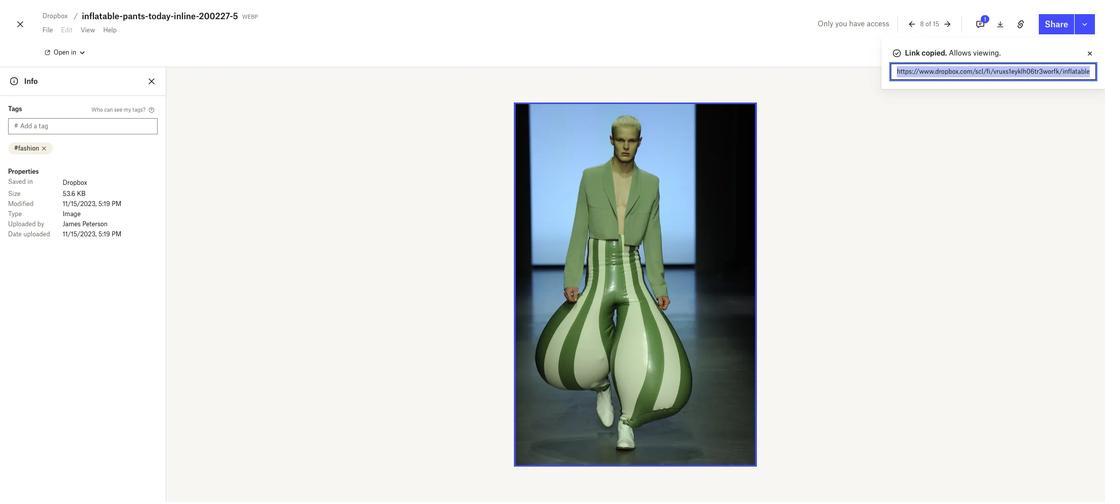 Task type: describe. For each thing, give the bounding box(es) containing it.
peterson
[[82, 220, 108, 228]]

share button
[[1039, 14, 1075, 34]]

5
[[233, 11, 238, 21]]

have
[[850, 19, 865, 28]]

of
[[926, 20, 932, 28]]

5:19 for 53.6 kb
[[98, 200, 110, 208]]

row containing uploaded by
[[8, 219, 158, 230]]

row containing type
[[8, 209, 158, 219]]

pm for kb
[[112, 200, 121, 208]]

size
[[8, 190, 21, 198]]

my
[[124, 106, 131, 113]]

row containing size
[[8, 189, 158, 199]]

only you have access
[[818, 19, 890, 28]]

allows
[[949, 49, 972, 57]]

see
[[114, 106, 122, 113]]

11/15/2023, 5:19 pm for peterson
[[63, 231, 121, 238]]

date
[[8, 231, 22, 238]]

uploaded by
[[8, 220, 44, 228]]

james
[[63, 220, 81, 228]]

tags
[[8, 105, 22, 113]]

pm for peterson
[[112, 231, 121, 238]]

11/15/2023, for kb
[[63, 200, 97, 208]]

close image
[[14, 16, 26, 32]]

in
[[27, 178, 33, 186]]

pants-
[[123, 11, 148, 21]]

properties
[[8, 168, 39, 175]]

who can see my tags?
[[92, 106, 146, 113]]

viewing.
[[974, 49, 1001, 57]]

only
[[818, 19, 834, 28]]

james peterson
[[63, 220, 108, 228]]

53.6 kb
[[63, 190, 86, 198]]

200227-
[[199, 11, 233, 21]]

dropbox
[[63, 179, 87, 187]]

you
[[836, 19, 848, 28]]

who
[[92, 106, 103, 113]]

8
[[921, 20, 924, 28]]

8 of 15
[[921, 20, 940, 28]]

/ inflatable-pants-today-inline-200227-5 webp
[[74, 11, 258, 21]]

modified
[[8, 200, 34, 208]]

tags?
[[133, 106, 146, 113]]

webp
[[242, 12, 258, 20]]

11/15/2023, for peterson
[[63, 231, 97, 238]]

#fashion button
[[8, 143, 53, 155]]

can
[[104, 106, 113, 113]]



Task type: vqa. For each thing, say whether or not it's contained in the screenshot.
the 200227-
yes



Task type: locate. For each thing, give the bounding box(es) containing it.
1 row from the top
[[8, 177, 158, 189]]

0 vertical spatial 11/15/2023,
[[63, 200, 97, 208]]

type
[[8, 210, 22, 218]]

15
[[933, 20, 940, 28]]

info
[[24, 77, 38, 85]]

0 vertical spatial 5:19
[[98, 200, 110, 208]]

row up james peterson
[[8, 209, 158, 219]]

11/15/2023,
[[63, 200, 97, 208], [63, 231, 97, 238]]

row down dropbox link on the top left of the page
[[8, 189, 158, 199]]

pm
[[112, 200, 121, 208], [112, 231, 121, 238]]

row down image
[[8, 219, 158, 230]]

copied.
[[922, 49, 948, 57]]

1 vertical spatial 11/15/2023, 5:19 pm
[[63, 231, 121, 238]]

who can see my tags? image
[[148, 106, 156, 114]]

6 row from the top
[[8, 230, 158, 240]]

2 5:19 from the top
[[98, 231, 110, 238]]

link
[[905, 49, 920, 57]]

2 11/15/2023, 5:19 pm from the top
[[63, 231, 121, 238]]

1 11/15/2023, 5:19 pm from the top
[[63, 200, 121, 208]]

4 row from the top
[[8, 209, 158, 219]]

row containing date uploaded
[[8, 230, 158, 240]]

row containing saved in
[[8, 177, 158, 189]]

None field
[[0, 0, 78, 11]]

0 vertical spatial 11/15/2023, 5:19 pm
[[63, 200, 121, 208]]

1 11/15/2023, from the top
[[63, 200, 97, 208]]

link copied. allows viewing.
[[905, 49, 1001, 57]]

11/15/2023, down james peterson
[[63, 231, 97, 238]]

#
[[14, 122, 18, 130]]

kb
[[77, 190, 86, 198]]

table
[[8, 177, 158, 240]]

5 row from the top
[[8, 219, 158, 230]]

1 pm from the top
[[112, 200, 121, 208]]

row up kb
[[8, 177, 158, 189]]

1 5:19 from the top
[[98, 200, 110, 208]]

2 row from the top
[[8, 189, 158, 199]]

access
[[867, 19, 890, 28]]

1 vertical spatial 11/15/2023,
[[63, 231, 97, 238]]

saved
[[8, 178, 26, 186]]

5:19
[[98, 200, 110, 208], [98, 231, 110, 238]]

uploaded
[[23, 231, 50, 238]]

row containing modified
[[8, 199, 158, 209]]

image
[[63, 210, 81, 218]]

inline-
[[174, 11, 199, 21]]

5:19 for james peterson
[[98, 231, 110, 238]]

11/15/2023, down kb
[[63, 200, 97, 208]]

saved in
[[8, 178, 33, 186]]

53.6
[[63, 190, 75, 198]]

1 vertical spatial pm
[[112, 231, 121, 238]]

table containing saved in
[[8, 177, 158, 240]]

inflatable-
[[82, 11, 123, 21]]

row
[[8, 177, 158, 189], [8, 189, 158, 199], [8, 199, 158, 209], [8, 209, 158, 219], [8, 219, 158, 230], [8, 230, 158, 240]]

row down kb
[[8, 199, 158, 209]]

11/15/2023, 5:19 pm for kb
[[63, 200, 121, 208]]

date uploaded
[[8, 231, 50, 238]]

share
[[1045, 19, 1069, 29]]

1 vertical spatial 5:19
[[98, 231, 110, 238]]

Link for copy link click text field
[[897, 66, 1091, 77]]

close left sidebar image
[[146, 75, 158, 87]]

3 row from the top
[[8, 199, 158, 209]]

row down james peterson
[[8, 230, 158, 240]]

11/15/2023, 5:19 pm down "peterson"
[[63, 231, 121, 238]]

2 11/15/2023, from the top
[[63, 231, 97, 238]]

2 pm from the top
[[112, 231, 121, 238]]

dropbox link
[[63, 178, 87, 188]]

11/15/2023, 5:19 pm
[[63, 200, 121, 208], [63, 231, 121, 238]]

/
[[74, 12, 78, 20]]

today-
[[148, 11, 174, 21]]

uploaded
[[8, 220, 36, 228]]

5:19 down "peterson"
[[98, 231, 110, 238]]

by
[[37, 220, 44, 228]]

#fashion
[[14, 145, 39, 152]]

5:19 up "peterson"
[[98, 200, 110, 208]]

0 vertical spatial pm
[[112, 200, 121, 208]]

11/15/2023, 5:19 pm down kb
[[63, 200, 121, 208]]



